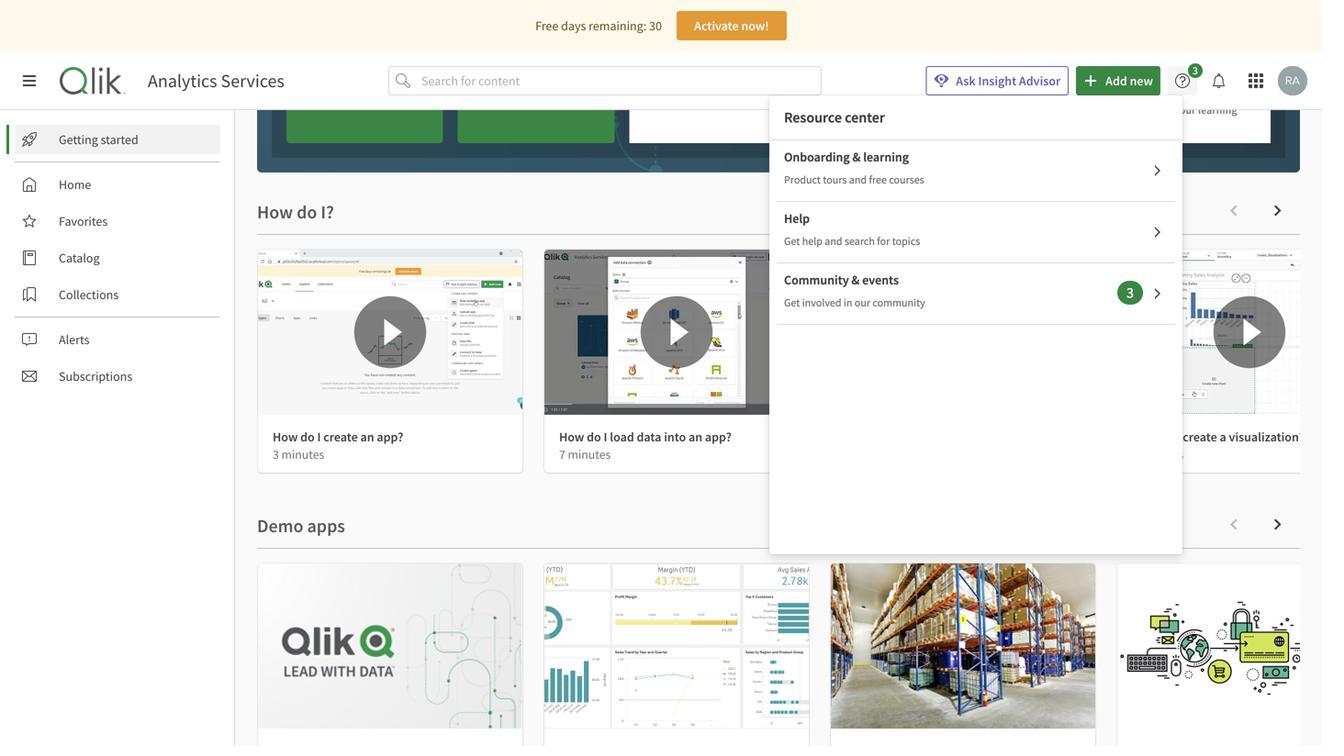 Task type: locate. For each thing, give the bounding box(es) containing it.
do inside "how do i load data into an app? 7 minutes"
[[587, 429, 601, 446]]

minutes for how do i create a visualization?
[[1141, 447, 1184, 463]]

app?
[[377, 429, 404, 446], [705, 429, 732, 446]]

3 down how do i create an app? element
[[273, 447, 279, 463]]

& right onboarding
[[853, 149, 861, 165]]

1 how from the left
[[273, 429, 298, 446]]

1 horizontal spatial do
[[587, 429, 601, 446]]

minutes inside "how do i create an app? 3 minutes"
[[282, 447, 324, 463]]

0 horizontal spatial create
[[324, 429, 358, 446]]

get inside 'help get help and search for topics'
[[785, 234, 800, 248]]

3
[[1193, 63, 1199, 78], [273, 447, 279, 463]]

1 horizontal spatial i
[[604, 429, 608, 446]]

days
[[561, 17, 586, 34]]

continue your learning journey link
[[1115, 57, 1271, 143]]

and left free
[[850, 173, 867, 187]]

minutes down how do i create an app? element
[[282, 447, 324, 463]]

2 horizontal spatial do
[[1160, 429, 1175, 446]]

analytics services
[[148, 69, 285, 92]]

catalog link
[[15, 243, 220, 273]]

2 i from the left
[[604, 429, 608, 446]]

1 horizontal spatial how
[[559, 429, 585, 446]]

how for how do i load data into an app?
[[559, 429, 585, 446]]

and right help
[[825, 234, 843, 248]]

how
[[273, 429, 298, 446], [559, 429, 585, 446], [1133, 429, 1158, 446]]

i inside the how do i create a visualization? 6 minutes
[[1177, 429, 1181, 446]]

an inside "how do i load data into an app? 7 minutes"
[[689, 429, 703, 446]]

learning
[[1199, 103, 1238, 117], [864, 149, 909, 165]]

getting started
[[59, 131, 139, 148]]

journey
[[1129, 120, 1166, 134]]

1 do from the left
[[301, 429, 315, 446]]

how inside the how do i create a visualization? 6 minutes
[[1133, 429, 1158, 446]]

insight
[[979, 73, 1017, 89]]

events
[[863, 272, 899, 288]]

a
[[1220, 429, 1227, 446]]

help
[[785, 210, 810, 227]]

& up our at the top right of page
[[852, 272, 860, 288]]

alerts link
[[15, 325, 220, 355]]

2 get from the top
[[785, 296, 800, 310]]

& inside onboarding & learning product tours and free courses
[[853, 149, 861, 165]]

get inside community & events get involved in our community
[[785, 296, 800, 310]]

Search for content text field
[[418, 66, 822, 96]]

0 vertical spatial &
[[853, 149, 861, 165]]

help get help and search for topics
[[785, 210, 921, 248]]

1 i from the left
[[317, 429, 321, 446]]

getting started link
[[15, 125, 220, 154]]

ask insight advisor button
[[926, 66, 1069, 96]]

0 horizontal spatial an
[[361, 429, 374, 446]]

1 vertical spatial 3
[[273, 447, 279, 463]]

and inside 'help get help and search for topics'
[[825, 234, 843, 248]]

how do i create an app? image
[[258, 250, 523, 415]]

create for an
[[324, 429, 358, 446]]

visualization?
[[1230, 429, 1305, 446]]

involved
[[803, 296, 842, 310]]

2 horizontal spatial i
[[1177, 429, 1181, 446]]

2 do from the left
[[587, 429, 601, 446]]

i inside "how do i load data into an app? 7 minutes"
[[604, 429, 608, 446]]

7
[[559, 447, 566, 463]]

started
[[101, 131, 139, 148]]

3 do from the left
[[1160, 429, 1175, 446]]

minutes right 6
[[1141, 447, 1184, 463]]

1 vertical spatial get
[[785, 296, 800, 310]]

into
[[664, 429, 686, 446]]

app? inside "how do i load data into an app? 7 minutes"
[[705, 429, 732, 446]]

learning up free
[[864, 149, 909, 165]]

learning inside onboarding & learning product tours and free courses
[[864, 149, 909, 165]]

0 vertical spatial get
[[785, 234, 800, 248]]

1 horizontal spatial learning
[[1199, 103, 1238, 117]]

0 horizontal spatial app?
[[377, 429, 404, 446]]

1 an from the left
[[361, 429, 374, 446]]

0 horizontal spatial learning
[[864, 149, 909, 165]]

minutes inside the how do i create a visualization? 6 minutes
[[1141, 447, 1184, 463]]

how for how do i create an app?
[[273, 429, 298, 446]]

0 horizontal spatial 3
[[273, 447, 279, 463]]

i inside "how do i create an app? 3 minutes"
[[317, 429, 321, 446]]

demo app - order-to-cash analytics image
[[1118, 564, 1323, 729]]

how do i create an app? 3 minutes
[[273, 429, 404, 463]]

1 vertical spatial and
[[825, 234, 843, 248]]

get left help
[[785, 234, 800, 248]]

how do i load data into an app? element
[[559, 429, 732, 446]]

2 an from the left
[[689, 429, 703, 446]]

subscriptions
[[59, 368, 132, 385]]

0 horizontal spatial and
[[825, 234, 843, 248]]

courses
[[890, 173, 925, 187]]

2 how from the left
[[559, 429, 585, 446]]

do
[[301, 429, 315, 446], [587, 429, 601, 446], [1160, 429, 1175, 446]]

0 horizontal spatial minutes
[[282, 447, 324, 463]]

ruby anderson image
[[1279, 66, 1308, 96]]

tours
[[823, 173, 847, 187]]

1 vertical spatial &
[[852, 272, 860, 288]]

learning for your
[[1199, 103, 1238, 117]]

0 vertical spatial and
[[850, 173, 867, 187]]

0 horizontal spatial i
[[317, 429, 321, 446]]

main content
[[235, 0, 1323, 747]]

i for an
[[317, 429, 321, 446]]

an
[[361, 429, 374, 446], [689, 429, 703, 446]]

for
[[878, 234, 890, 248]]

2 app? from the left
[[705, 429, 732, 446]]

do inside "how do i create an app? 3 minutes"
[[301, 429, 315, 446]]

0 vertical spatial learning
[[1199, 103, 1238, 117]]

2 minutes from the left
[[568, 447, 611, 463]]

community
[[873, 296, 926, 310]]

home link
[[15, 170, 220, 199]]

learning inside continue your learning journey
[[1199, 103, 1238, 117]]

minutes right 7
[[568, 447, 611, 463]]

1 app? from the left
[[377, 429, 404, 446]]

& inside community & events get involved in our community
[[852, 272, 860, 288]]

create inside "how do i create an app? 3 minutes"
[[324, 429, 358, 446]]

1 minutes from the left
[[282, 447, 324, 463]]

how inside "how do i create an app? 3 minutes"
[[273, 429, 298, 446]]

favorites link
[[15, 207, 220, 236]]

3 how from the left
[[1133, 429, 1158, 446]]

0 horizontal spatial how
[[273, 429, 298, 446]]

learning right your
[[1199, 103, 1238, 117]]

create inside the how do i create a visualization? 6 minutes
[[1183, 429, 1218, 446]]

do for how do i create an app?
[[301, 429, 315, 446]]

3 up your
[[1193, 63, 1199, 78]]

0 horizontal spatial do
[[301, 429, 315, 446]]

1 horizontal spatial minutes
[[568, 447, 611, 463]]

favorites
[[59, 213, 108, 230]]

1 horizontal spatial 3
[[1193, 63, 1199, 78]]

1 horizontal spatial create
[[1183, 429, 1218, 446]]

3 i from the left
[[1177, 429, 1181, 446]]

subscriptions link
[[15, 362, 220, 391]]

how inside "how do i load data into an app? 7 minutes"
[[559, 429, 585, 446]]

get left involved
[[785, 296, 800, 310]]

add new button
[[1077, 66, 1161, 96]]

how do i create a visualization? image
[[1118, 250, 1323, 415]]

1 vertical spatial learning
[[864, 149, 909, 165]]

search
[[845, 234, 875, 248]]

ask
[[957, 73, 976, 89]]

2 horizontal spatial how
[[1133, 429, 1158, 446]]

main content containing how do i create an app?
[[235, 0, 1323, 747]]

learning for &
[[864, 149, 909, 165]]

1 horizontal spatial an
[[689, 429, 703, 446]]

1 horizontal spatial and
[[850, 173, 867, 187]]

get
[[785, 234, 800, 248], [785, 296, 800, 310]]

0 vertical spatial 3
[[1193, 63, 1199, 78]]

create
[[324, 429, 358, 446], [1183, 429, 1218, 446]]

minutes
[[282, 447, 324, 463], [568, 447, 611, 463], [1141, 447, 1184, 463]]

and
[[850, 173, 867, 187], [825, 234, 843, 248]]

&
[[853, 149, 861, 165], [852, 272, 860, 288]]

do inside the how do i create a visualization? 6 minutes
[[1160, 429, 1175, 446]]

1 horizontal spatial app?
[[705, 429, 732, 446]]

i
[[317, 429, 321, 446], [604, 429, 608, 446], [1177, 429, 1181, 446]]

1 create from the left
[[324, 429, 358, 446]]

2 create from the left
[[1183, 429, 1218, 446]]

2 horizontal spatial minutes
[[1141, 447, 1184, 463]]

services
[[221, 69, 285, 92]]

1 get from the top
[[785, 234, 800, 248]]

3 minutes from the left
[[1141, 447, 1184, 463]]

analytics
[[148, 69, 217, 92]]

how do i load data into an app? image
[[545, 250, 809, 415]]

resource center
[[785, 108, 885, 127]]



Task type: vqa. For each thing, say whether or not it's contained in the screenshot.
third do from right
yes



Task type: describe. For each thing, give the bounding box(es) containing it.
minutes inside "how do i load data into an app? 7 minutes"
[[568, 447, 611, 463]]

& for onboarding
[[853, 149, 861, 165]]

how do i define data associations? image
[[831, 250, 1096, 415]]

advisor
[[1020, 73, 1061, 89]]

catalog
[[59, 250, 100, 266]]

do for how do i create a visualization?
[[1160, 429, 1175, 446]]

now!
[[742, 17, 770, 34]]

new
[[1130, 73, 1154, 89]]

remaining:
[[589, 17, 647, 34]]

3 inside "how do i create an app? 3 minutes"
[[273, 447, 279, 463]]

getting
[[59, 131, 98, 148]]

3 button
[[1168, 63, 1209, 96]]

& for community
[[852, 272, 860, 288]]

and inside onboarding & learning product tours and free courses
[[850, 173, 867, 187]]

topics
[[893, 234, 921, 248]]

in
[[844, 296, 853, 310]]

community & events get involved in our community
[[785, 272, 926, 310]]

continue
[[1129, 103, 1173, 117]]

demo app - sap procurement image
[[831, 564, 1096, 729]]

free days remaining: 30
[[536, 17, 662, 34]]

home
[[59, 176, 91, 193]]

how do i load data into an app? 7 minutes
[[559, 429, 732, 463]]

app? inside "how do i create an app? 3 minutes"
[[377, 429, 404, 446]]

onboarding
[[785, 149, 850, 165]]

activate
[[695, 17, 739, 34]]

community
[[785, 272, 849, 288]]

your
[[1175, 103, 1197, 117]]

collections link
[[15, 280, 220, 310]]

navigation pane element
[[0, 118, 234, 399]]

add
[[1106, 73, 1128, 89]]

i for data
[[604, 429, 608, 446]]

6
[[1133, 447, 1139, 463]]

center
[[845, 108, 885, 127]]

how do i create a visualization? 6 minutes
[[1133, 429, 1305, 463]]

data
[[637, 429, 662, 446]]

create for a
[[1183, 429, 1218, 446]]

minutes for how do i create an app?
[[282, 447, 324, 463]]

demo app - beginner's tutorial image
[[545, 564, 809, 729]]

30
[[649, 17, 662, 34]]

close sidebar menu image
[[22, 73, 37, 88]]

our
[[855, 296, 871, 310]]

activate now!
[[695, 17, 770, 34]]

i for a
[[1177, 429, 1181, 446]]

alerts
[[59, 332, 90, 348]]

activate now! link
[[677, 11, 787, 40]]

add new
[[1106, 73, 1154, 89]]

resource
[[785, 108, 842, 127]]

do for how do i load data into an app?
[[587, 429, 601, 446]]

3 inside dropdown button
[[1193, 63, 1199, 78]]

analytics services element
[[148, 69, 285, 92]]

free
[[869, 173, 887, 187]]

collections
[[59, 287, 119, 303]]

continue your learning journey
[[1129, 103, 1238, 134]]

how for how do i create a visualization?
[[1133, 429, 1158, 446]]

how do i create an app? element
[[273, 429, 404, 446]]

product
[[785, 173, 821, 187]]

load
[[610, 429, 635, 446]]

help
[[803, 234, 823, 248]]

how do i create a visualization? element
[[1133, 429, 1305, 446]]

free
[[536, 17, 559, 34]]

onboarding & learning product tours and free courses
[[785, 149, 925, 187]]

ask insight advisor
[[957, 73, 1061, 89]]

demo app - visualization showcase image
[[258, 564, 523, 729]]

an inside "how do i create an app? 3 minutes"
[[361, 429, 374, 446]]



